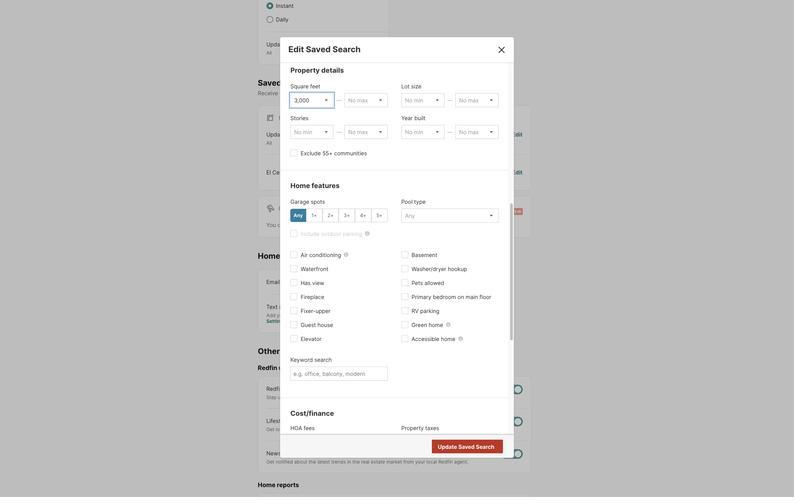 Task type: locate. For each thing, give the bounding box(es) containing it.
1 vertical spatial home
[[441, 336, 455, 343]]

hookup
[[448, 266, 467, 273]]

lot
[[401, 83, 410, 90]]

house
[[318, 322, 333, 329]]

1 horizontal spatial to
[[383, 395, 388, 400]]

2 vertical spatial redfin
[[438, 459, 453, 465]]

agent
[[319, 450, 334, 457]]

any
[[294, 213, 303, 219]]

property for property details
[[290, 66, 320, 74]]

1 vertical spatial emails
[[282, 347, 307, 356]]

from right market
[[403, 459, 414, 465]]

on for news
[[302, 395, 308, 400]]

newsletter
[[266, 450, 295, 457]]

0 horizontal spatial and
[[341, 395, 350, 400]]

0 horizontal spatial search
[[314, 357, 332, 364]]

1 vertical spatial your
[[277, 313, 287, 318]]

your inside newsletter from my agent get notified about the latest trends in the real estate market from your local redfin agent.
[[415, 459, 425, 465]]

on inside saved searches receive timely notifications based on your preferred search filters.
[[348, 90, 354, 97]]

0 horizontal spatial searches
[[283, 78, 319, 88]]

1 vertical spatial update types all
[[266, 131, 301, 146]]

2 types from the top
[[287, 131, 301, 138]]

agent. down update saved search
[[454, 459, 469, 465]]

1 vertical spatial redfin
[[266, 386, 283, 393]]

1 horizontal spatial property
[[401, 425, 424, 432]]

0 vertical spatial on
[[348, 90, 354, 97]]

redfin
[[258, 365, 277, 372], [266, 386, 283, 393], [438, 459, 453, 465]]

3+ radio
[[339, 209, 355, 222]]

account
[[328, 313, 348, 318]]

property details
[[290, 66, 344, 74]]

1 horizontal spatial search
[[476, 444, 495, 451]]

1 horizontal spatial on
[[348, 90, 354, 97]]

0 horizontal spatial local
[[276, 427, 286, 433]]

redfin up "stay"
[[266, 386, 283, 393]]

get down newsletter
[[266, 459, 274, 465]]

accessible
[[412, 336, 440, 343]]

0 vertical spatial property
[[290, 66, 320, 74]]

insights,
[[288, 427, 307, 433]]

filters.
[[413, 90, 429, 97]]

air conditioning
[[301, 252, 341, 259]]

home down test
[[290, 182, 310, 190]]

saved up property details
[[306, 44, 331, 54]]

searches up include outdoor parking
[[324, 222, 348, 229]]

0 vertical spatial edit button
[[512, 131, 523, 146]]

types
[[287, 41, 301, 48], [287, 131, 301, 138]]

for for for rent
[[279, 205, 290, 212]]

for rent
[[279, 205, 306, 212]]

redfin for redfin news stay up to date on redfin's tools and features, how to buy or sell a home, and connect with an agent.
[[266, 386, 283, 393]]

1 for from the top
[[279, 115, 290, 122]]

in up house
[[322, 313, 326, 318]]

1 get from the top
[[266, 427, 274, 433]]

el cerrito test 1
[[266, 169, 307, 176]]

all down daily 'radio'
[[266, 50, 272, 56]]

redfin for redfin updates
[[258, 365, 277, 372]]

redfin inside redfin news stay up to date on redfin's tools and features, how to buy or sell a home, and connect with an agent.
[[266, 386, 283, 393]]

1 vertical spatial edit button
[[512, 168, 523, 177]]

1 vertical spatial all
[[266, 140, 272, 146]]

1 edit button from the top
[[512, 131, 523, 146]]

search
[[333, 44, 361, 54], [476, 444, 495, 451]]

option group containing any
[[290, 209, 388, 222]]

1 vertical spatial in
[[347, 459, 351, 465]]

1 vertical spatial update
[[266, 131, 285, 138]]

edit button for update types
[[512, 131, 523, 146]]

from
[[296, 450, 308, 457], [403, 459, 414, 465]]

types down for sale
[[287, 131, 301, 138]]

update down daily 'radio'
[[266, 41, 285, 48]]

(sms)
[[279, 304, 295, 310]]

0 vertical spatial searches
[[283, 78, 319, 88]]

type
[[414, 199, 426, 205]]

home down cost/finance
[[308, 427, 320, 433]]

preferred
[[368, 90, 393, 97]]

your left preferred
[[356, 90, 367, 97]]

option group inside edit saved search "dialog"
[[290, 209, 388, 222]]

1 vertical spatial from
[[403, 459, 414, 465]]

home right accessible
[[441, 336, 455, 343]]

2 vertical spatial home
[[258, 482, 276, 489]]

0 horizontal spatial from
[[296, 450, 308, 457]]

2 vertical spatial update
[[438, 444, 457, 451]]

update down taxes
[[438, 444, 457, 451]]

redfin down update saved search
[[438, 459, 453, 465]]

2 vertical spatial your
[[415, 459, 425, 465]]

1 vertical spatial search
[[476, 444, 495, 451]]

1 vertical spatial get
[[266, 459, 274, 465]]

edit button
[[512, 131, 523, 146], [512, 168, 523, 177]]

edit button for no emails
[[512, 168, 523, 177]]

0 horizontal spatial the
[[309, 459, 316, 465]]

saved inside saved searches receive timely notifications based on your preferred search filters.
[[258, 78, 282, 88]]

size
[[411, 83, 421, 90]]

the down my
[[309, 459, 316, 465]]

0 vertical spatial emails
[[468, 169, 485, 176]]

0 horizontal spatial search
[[333, 44, 361, 54]]

air
[[301, 252, 308, 259]]

to
[[285, 395, 289, 400], [383, 395, 388, 400]]

edit inside "dialog"
[[288, 44, 304, 54]]

0 vertical spatial update types all
[[266, 41, 301, 56]]

style
[[364, 427, 374, 433]]

0 horizontal spatial to
[[285, 395, 289, 400]]

your
[[356, 90, 367, 97], [277, 313, 287, 318], [415, 459, 425, 465]]

2 get from the top
[[266, 459, 274, 465]]

2 for from the top
[[279, 205, 290, 212]]

0 horizontal spatial no
[[459, 169, 467, 176]]

property right design
[[401, 425, 424, 432]]

0 vertical spatial no
[[459, 169, 467, 176]]

to left buy
[[383, 395, 388, 400]]

no for no emails
[[459, 169, 467, 176]]

update types all down daily at top
[[266, 41, 301, 56]]

fixer-
[[301, 308, 316, 315]]

agent. right the an
[[480, 395, 494, 400]]

2 all from the top
[[266, 140, 272, 146]]

2 vertical spatial on
[[302, 395, 308, 400]]

no
[[459, 169, 467, 176], [467, 444, 474, 451]]

0 horizontal spatial property
[[290, 66, 320, 74]]

fixer-upper
[[301, 308, 331, 315]]

design
[[386, 427, 401, 433]]

searches up notifications
[[283, 78, 319, 88]]

rv parking
[[412, 308, 440, 315]]

allowed
[[425, 280, 444, 287]]

2 the from the left
[[353, 459, 360, 465]]

1 vertical spatial no
[[467, 444, 474, 451]]

from up about
[[296, 450, 308, 457]]

on left main
[[458, 294, 464, 301]]

0 vertical spatial local
[[276, 427, 286, 433]]

0 vertical spatial edit
[[288, 44, 304, 54]]

buy
[[389, 395, 397, 400]]

1 vertical spatial on
[[458, 294, 464, 301]]

parking up green home on the bottom of the page
[[420, 308, 440, 315]]

details
[[321, 66, 344, 74]]

0 vertical spatial search
[[394, 90, 411, 97]]

search inside edit saved search "dialog"
[[314, 357, 332, 364]]

1 horizontal spatial the
[[353, 459, 360, 465]]

no for no results
[[467, 444, 474, 451]]

2 to from the left
[[383, 395, 388, 400]]

home inside edit saved search "dialog"
[[290, 182, 310, 190]]

0 vertical spatial for
[[279, 115, 290, 122]]

on right based
[[348, 90, 354, 97]]

— for year built
[[448, 129, 452, 135]]

search
[[394, 90, 411, 97], [314, 357, 332, 364]]

1 horizontal spatial from
[[403, 459, 414, 465]]

searches inside saved searches receive timely notifications based on your preferred search filters.
[[283, 78, 319, 88]]

my
[[310, 450, 317, 457]]

search down lot
[[394, 90, 411, 97]]

0 vertical spatial redfin
[[258, 365, 277, 372]]

1 horizontal spatial no
[[467, 444, 474, 451]]

trends
[[331, 459, 346, 465]]

in right trends
[[347, 459, 351, 465]]

all up el
[[266, 140, 272, 146]]

local down taxes
[[427, 459, 437, 465]]

2 horizontal spatial and
[[433, 395, 441, 400]]

basement
[[412, 252, 437, 259]]

0 vertical spatial in
[[322, 313, 326, 318]]

your up the settings
[[277, 313, 287, 318]]

for left the rent
[[279, 205, 290, 212]]

0 vertical spatial all
[[266, 50, 272, 56]]

parking down while
[[343, 231, 362, 237]]

home tours
[[258, 251, 303, 261]]

1 types from the top
[[287, 41, 301, 48]]

tours
[[282, 251, 303, 261]]

5+ radio
[[371, 209, 388, 222]]

no inside button
[[467, 444, 474, 451]]

None checkbox
[[501, 417, 523, 427]]

0 vertical spatial parking
[[343, 231, 362, 237]]

and right home, at the bottom right of the page
[[433, 395, 441, 400]]

1 vertical spatial agent.
[[454, 459, 469, 465]]

on right date at the bottom of page
[[302, 395, 308, 400]]

latest
[[317, 459, 330, 465]]

for left sale
[[279, 115, 290, 122]]

emails for other emails
[[282, 347, 307, 356]]

on inside redfin news stay up to date on redfin's tools and features, how to buy or sell a home, and connect with an agent.
[[302, 395, 308, 400]]

0 vertical spatial agent.
[[480, 395, 494, 400]]

0 horizontal spatial parking
[[343, 231, 362, 237]]

0 horizontal spatial emails
[[282, 347, 307, 356]]

lifestyle & tips get local insights, home improvement tips, style and design resources.
[[266, 418, 426, 433]]

2 vertical spatial home
[[308, 427, 320, 433]]

1 vertical spatial local
[[427, 459, 437, 465]]

update types all
[[266, 41, 301, 56], [266, 131, 301, 146]]

saved
[[306, 44, 331, 54], [258, 78, 282, 88], [306, 222, 322, 229], [458, 444, 475, 451]]

elevator
[[301, 336, 322, 343]]

square
[[290, 83, 309, 90]]

for for for sale
[[279, 115, 290, 122]]

0 vertical spatial get
[[266, 427, 274, 433]]

resources.
[[402, 427, 426, 433]]

1 horizontal spatial agent.
[[480, 395, 494, 400]]

update down for sale
[[266, 131, 285, 138]]

2 vertical spatial edit
[[512, 169, 523, 176]]

guest
[[301, 322, 316, 329]]

types down daily at top
[[287, 41, 301, 48]]

for
[[391, 222, 398, 229]]

outdoor
[[321, 231, 341, 237]]

edit
[[288, 44, 304, 54], [512, 131, 523, 138], [512, 169, 523, 176]]

home up accessible home
[[429, 322, 443, 329]]

2 edit button from the top
[[512, 168, 523, 177]]

1 vertical spatial edit
[[512, 131, 523, 138]]

1 vertical spatial for
[[279, 205, 290, 212]]

home,
[[418, 395, 432, 400]]

view
[[312, 280, 324, 287]]

year built
[[401, 115, 426, 122]]

and right style
[[376, 427, 384, 433]]

your right market
[[415, 459, 425, 465]]

1 vertical spatial home
[[258, 251, 280, 261]]

taxes
[[425, 425, 439, 432]]

1 horizontal spatial and
[[376, 427, 384, 433]]

home for home reports
[[258, 482, 276, 489]]

list box
[[290, 93, 334, 107], [345, 93, 388, 107], [401, 93, 445, 107], [455, 93, 499, 107], [290, 125, 334, 139], [345, 125, 388, 139], [401, 125, 445, 139], [455, 125, 499, 139], [401, 209, 499, 223]]

to right up at left bottom
[[285, 395, 289, 400]]

— for square feet
[[337, 97, 342, 103]]

get inside lifestyle & tips get local insights, home improvement tips, style and design resources.
[[266, 427, 274, 433]]

home reports
[[258, 482, 299, 489]]

4+
[[360, 213, 366, 219]]

rent
[[291, 205, 306, 212]]

how
[[372, 395, 382, 400]]

saved up receive
[[258, 78, 282, 88]]

0 vertical spatial search
[[333, 44, 361, 54]]

1 update types all from the top
[[266, 41, 301, 56]]

1 all from the top
[[266, 50, 272, 56]]

saved left results
[[458, 444, 475, 451]]

option group
[[290, 209, 388, 222]]

1 vertical spatial types
[[287, 131, 301, 138]]

waterfront
[[301, 266, 328, 273]]

agent.
[[480, 395, 494, 400], [454, 459, 469, 465]]

search inside saved searches receive timely notifications based on your preferred search filters.
[[394, 90, 411, 97]]

1 vertical spatial search
[[314, 357, 332, 364]]

1 horizontal spatial in
[[347, 459, 351, 465]]

home left tours
[[258, 251, 280, 261]]

saved down 1+
[[306, 222, 322, 229]]

keyword
[[290, 357, 313, 364]]

property for property taxes
[[401, 425, 424, 432]]

other emails
[[258, 347, 307, 356]]

redfin down other
[[258, 365, 277, 372]]

None checkbox
[[501, 385, 523, 395], [501, 450, 523, 459], [501, 385, 523, 395], [501, 450, 523, 459]]

0 horizontal spatial agent.
[[454, 459, 469, 465]]

property up the square feet
[[290, 66, 320, 74]]

primary
[[412, 294, 431, 301]]

home for home tours
[[258, 251, 280, 261]]

0 vertical spatial your
[[356, 90, 367, 97]]

55+
[[322, 150, 333, 157]]

and right "tools" at left bottom
[[341, 395, 350, 400]]

no results button
[[459, 441, 502, 454]]

hoa
[[290, 425, 302, 432]]

0 vertical spatial types
[[287, 41, 301, 48]]

rentals
[[400, 222, 417, 229]]

3+
[[344, 213, 350, 219]]

communities
[[334, 150, 367, 157]]

get down lifestyle
[[266, 427, 274, 433]]

update types all down for sale
[[266, 131, 301, 146]]

1 horizontal spatial local
[[427, 459, 437, 465]]

local down lifestyle
[[276, 427, 286, 433]]

1 vertical spatial parking
[[420, 308, 440, 315]]

0 vertical spatial home
[[290, 182, 310, 190]]

results
[[476, 444, 494, 451]]

search inside update saved search button
[[476, 444, 495, 451]]

search up e.g. office, balcony, modern text box
[[314, 357, 332, 364]]

0 horizontal spatial on
[[302, 395, 308, 400]]

1 horizontal spatial emails
[[468, 169, 485, 176]]

0 horizontal spatial in
[[322, 313, 326, 318]]

fireplace
[[301, 294, 324, 301]]

can
[[278, 222, 287, 229]]

2 horizontal spatial on
[[458, 294, 464, 301]]

saved searches receive timely notifications based on your preferred search filters.
[[258, 78, 429, 97]]

news
[[284, 386, 298, 393]]

home left reports
[[258, 482, 276, 489]]

2 horizontal spatial your
[[415, 459, 425, 465]]

1 vertical spatial property
[[401, 425, 424, 432]]

sale
[[291, 115, 305, 122]]

1 vertical spatial searches
[[324, 222, 348, 229]]

1 horizontal spatial your
[[356, 90, 367, 97]]

home for home features
[[290, 182, 310, 190]]

1 horizontal spatial search
[[394, 90, 411, 97]]

the left the real
[[353, 459, 360, 465]]

e.g. office, balcony, modern text field
[[294, 371, 385, 378]]

0 vertical spatial home
[[429, 322, 443, 329]]



Task type: vqa. For each thing, say whether or not it's contained in the screenshot.
bottom Get
yes



Task type: describe. For each thing, give the bounding box(es) containing it.
stay
[[266, 395, 276, 400]]

your inside saved searches receive timely notifications based on your preferred search filters.
[[356, 90, 367, 97]]

include
[[301, 231, 320, 237]]

connect
[[443, 395, 461, 400]]

local inside lifestyle & tips get local insights, home improvement tips, style and design resources.
[[276, 427, 286, 433]]

cerrito
[[273, 169, 290, 176]]

pool
[[401, 199, 413, 205]]

notified
[[276, 459, 293, 465]]

pool type
[[401, 199, 426, 205]]

up
[[278, 395, 284, 400]]

primary bedroom on main floor
[[412, 294, 491, 301]]

real
[[361, 459, 370, 465]]

1 to from the left
[[285, 395, 289, 400]]

green
[[412, 322, 427, 329]]

2+ radio
[[322, 209, 339, 222]]

lot size
[[401, 83, 421, 90]]

2+
[[328, 213, 334, 219]]

home for accessible home
[[441, 336, 455, 343]]

emails for no emails
[[468, 169, 485, 176]]

timely
[[280, 90, 295, 97]]

update saved search button
[[432, 440, 503, 454]]

on inside edit saved search "dialog"
[[458, 294, 464, 301]]

.
[[417, 222, 419, 229]]

or
[[399, 395, 403, 400]]

a
[[414, 395, 416, 400]]

settings
[[266, 319, 286, 324]]

1 the from the left
[[309, 459, 316, 465]]

upper
[[316, 308, 331, 315]]

0 vertical spatial update
[[266, 41, 285, 48]]

an
[[473, 395, 479, 400]]

exclude 55+ communities
[[301, 150, 367, 157]]

redfin inside newsletter from my agent get notified about the latest trends in the real estate market from your local redfin agent.
[[438, 459, 453, 465]]

instant
[[276, 2, 294, 9]]

— for stories
[[337, 129, 342, 135]]

tips,
[[353, 427, 362, 433]]

— for lot size
[[448, 97, 452, 103]]

search for update saved search
[[476, 444, 495, 451]]

sell
[[405, 395, 412, 400]]

edit saved search
[[288, 44, 361, 54]]

conditioning
[[309, 252, 341, 259]]

has
[[301, 280, 311, 287]]

1+ radio
[[306, 209, 322, 222]]

home for green home
[[429, 322, 443, 329]]

agent. inside newsletter from my agent get notified about the latest trends in the real estate market from your local redfin agent.
[[454, 459, 469, 465]]

account settings link
[[266, 313, 348, 324]]

on for searches
[[348, 90, 354, 97]]

stories
[[290, 115, 309, 122]]

edit for update types
[[512, 131, 523, 138]]

washer/dryer
[[412, 266, 446, 273]]

market
[[386, 459, 402, 465]]

reports
[[277, 482, 299, 489]]

edit saved search element
[[288, 44, 489, 54]]

property taxes
[[401, 425, 439, 432]]

about
[[294, 459, 307, 465]]

2 update types all from the top
[[266, 131, 301, 146]]

and inside lifestyle & tips get local insights, home improvement tips, style and design resources.
[[376, 427, 384, 433]]

pets
[[412, 280, 423, 287]]

has view
[[301, 280, 324, 287]]

el
[[266, 169, 271, 176]]

agent. inside redfin news stay up to date on redfin's tools and features, how to buy or sell a home, and connect with an agent.
[[480, 395, 494, 400]]

1
[[304, 169, 307, 176]]

bedroom
[[433, 294, 456, 301]]

notifications
[[297, 90, 329, 97]]

text (sms)
[[266, 304, 295, 310]]

year
[[401, 115, 413, 122]]

account settings
[[266, 313, 348, 324]]

include outdoor parking
[[301, 231, 362, 237]]

1 horizontal spatial searches
[[324, 222, 348, 229]]

1+
[[312, 213, 317, 219]]

0 vertical spatial from
[[296, 450, 308, 457]]

update saved search
[[438, 444, 495, 451]]

no emails
[[459, 169, 485, 176]]

get inside newsletter from my agent get notified about the latest trends in the real estate market from your local redfin agent.
[[266, 459, 274, 465]]

feet
[[310, 83, 320, 90]]

update inside button
[[438, 444, 457, 451]]

add
[[266, 313, 276, 318]]

tips
[[295, 418, 304, 425]]

pets allowed
[[412, 280, 444, 287]]

tools
[[329, 395, 340, 400]]

Any radio
[[290, 209, 306, 222]]

search for edit saved search
[[333, 44, 361, 54]]

updates
[[279, 365, 303, 372]]

spots
[[311, 199, 325, 205]]

edit for no emails
[[512, 169, 523, 176]]

redfin updates
[[258, 365, 303, 372]]

square feet
[[290, 83, 320, 90]]

features
[[312, 182, 340, 190]]

washer/dryer hookup
[[412, 266, 467, 273]]

redfin news stay up to date on redfin's tools and features, how to buy or sell a home, and connect with an agent.
[[266, 386, 494, 400]]

daily
[[276, 16, 289, 23]]

text
[[266, 304, 278, 310]]

Daily radio
[[266, 16, 273, 23]]

create
[[288, 222, 305, 229]]

saved inside button
[[458, 444, 475, 451]]

with
[[462, 395, 472, 400]]

garage
[[290, 199, 309, 205]]

1 horizontal spatial parking
[[420, 308, 440, 315]]

Instant radio
[[266, 2, 273, 9]]

home inside lifestyle & tips get local insights, home improvement tips, style and design resources.
[[308, 427, 320, 433]]

newsletter from my agent get notified about the latest trends in the real estate market from your local redfin agent.
[[266, 450, 469, 465]]

4+ radio
[[355, 209, 371, 222]]

local inside newsletter from my agent get notified about the latest trends in the real estate market from your local redfin agent.
[[427, 459, 437, 465]]

edit saved search dialog
[[280, 37, 514, 498]]

in inside newsletter from my agent get notified about the latest trends in the real estate market from your local redfin agent.
[[347, 459, 351, 465]]

features,
[[351, 395, 371, 400]]

fees
[[304, 425, 315, 432]]

accessible home
[[412, 336, 455, 343]]

0 horizontal spatial your
[[277, 313, 287, 318]]

receive
[[258, 90, 278, 97]]



